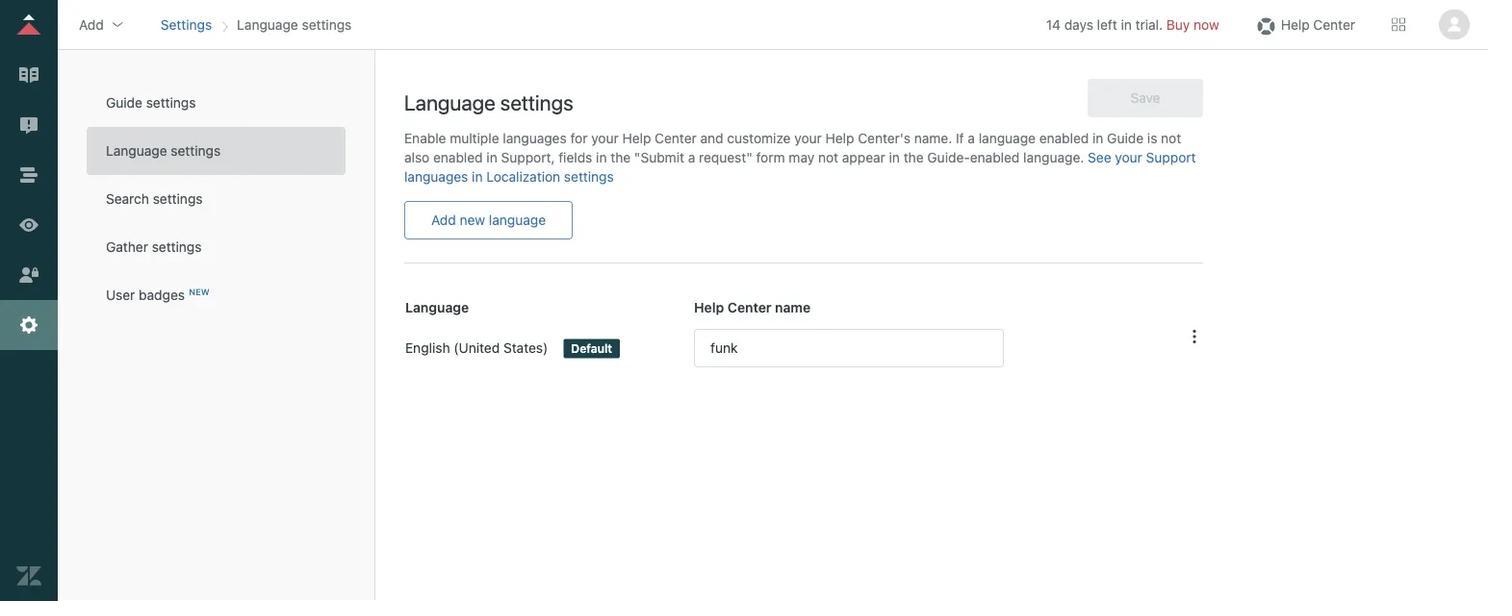 Task type: vqa. For each thing, say whether or not it's contained in the screenshot.
Automate Repeat Actions button
no



Task type: locate. For each thing, give the bounding box(es) containing it.
center for help center
[[1314, 16, 1356, 32]]

see your support languages in localization settings
[[404, 150, 1197, 185]]

enable multiple languages for your help center and customize your help center's name. if a language enabled in guide is not also enabled in support, fields in the "submit a request" form may not appear in the guide-enabled language.
[[404, 130, 1182, 166]]

if
[[956, 130, 964, 146]]

in
[[1121, 16, 1132, 32], [1093, 130, 1104, 146], [487, 150, 498, 166], [596, 150, 607, 166], [889, 150, 900, 166], [472, 169, 483, 185]]

0 vertical spatial languages
[[503, 130, 567, 146]]

center's
[[858, 130, 911, 146]]

language right "if"
[[979, 130, 1036, 146]]

not right may
[[818, 150, 839, 166]]

a
[[968, 130, 975, 146], [688, 150, 696, 166]]

1 vertical spatial language settings
[[404, 90, 574, 115]]

center left zendesk products icon
[[1314, 16, 1356, 32]]

enabled left language.
[[970, 150, 1020, 166]]

language
[[979, 130, 1036, 146], [489, 212, 546, 228]]

zendesk image
[[16, 564, 41, 589]]

0 horizontal spatial your
[[591, 130, 619, 146]]

customize
[[727, 130, 791, 146]]

1 horizontal spatial enabled
[[970, 150, 1020, 166]]

enable
[[404, 130, 446, 146]]

center inside enable multiple languages for your help center and customize your help center's name. if a language enabled in guide is not also enabled in support, fields in the "submit a request" form may not appear in the guide-enabled language.
[[655, 130, 697, 146]]

1 vertical spatial not
[[818, 150, 839, 166]]

also
[[404, 150, 430, 166]]

1 horizontal spatial add
[[431, 212, 456, 228]]

1 vertical spatial guide
[[1108, 130, 1144, 146]]

search settings link
[[87, 175, 346, 223]]

enabled down 'multiple'
[[433, 150, 483, 166]]

2 horizontal spatial center
[[1314, 16, 1356, 32]]

add inside dropdown button
[[79, 16, 104, 32]]

add left settings
[[79, 16, 104, 32]]

1 vertical spatial a
[[688, 150, 696, 166]]

language settings
[[237, 16, 352, 32], [404, 90, 574, 115], [106, 143, 221, 159]]

new
[[189, 287, 210, 297]]

trial.
[[1136, 16, 1163, 32]]

help
[[1281, 16, 1310, 32], [623, 130, 651, 146], [826, 130, 855, 146], [694, 300, 724, 316]]

languages up support, on the left top
[[503, 130, 567, 146]]

manage articles image
[[16, 63, 41, 88]]

1 horizontal spatial your
[[795, 130, 822, 146]]

languages down also
[[404, 169, 468, 185]]

center left name
[[728, 300, 772, 316]]

1 horizontal spatial languages
[[503, 130, 567, 146]]

0 horizontal spatial languages
[[404, 169, 468, 185]]

add for add
[[79, 16, 104, 32]]

0 vertical spatial language
[[979, 130, 1036, 146]]

guide left is
[[1108, 130, 1144, 146]]

1 horizontal spatial a
[[968, 130, 975, 146]]

your right for
[[591, 130, 619, 146]]

navigation containing settings
[[157, 10, 356, 39]]

user permissions image
[[16, 263, 41, 288]]

a right "if"
[[968, 130, 975, 146]]

2 vertical spatial language settings
[[106, 143, 221, 159]]

user badges new
[[106, 287, 210, 303]]

name.
[[915, 130, 953, 146]]

see
[[1088, 150, 1112, 166]]

a right "submit
[[688, 150, 696, 166]]

may
[[789, 150, 815, 166]]

1 vertical spatial language
[[489, 212, 546, 228]]

save
[[1131, 90, 1161, 106]]

request"
[[699, 150, 753, 166]]

english (united states)
[[405, 340, 548, 356]]

1 the from the left
[[611, 150, 631, 166]]

not
[[1161, 130, 1182, 146], [818, 150, 839, 166]]

settings inside see your support languages in localization settings
[[564, 169, 614, 185]]

language right settings link
[[237, 16, 298, 32]]

enabled up language.
[[1040, 130, 1089, 146]]

zendesk products image
[[1392, 18, 1406, 31]]

0 horizontal spatial the
[[611, 150, 631, 166]]

buy
[[1167, 16, 1191, 32]]

language down localization
[[489, 212, 546, 228]]

help right now
[[1281, 16, 1310, 32]]

0 horizontal spatial language
[[489, 212, 546, 228]]

languages
[[503, 130, 567, 146], [404, 169, 468, 185]]

your right see
[[1115, 150, 1143, 166]]

your
[[591, 130, 619, 146], [795, 130, 822, 146], [1115, 150, 1143, 166]]

1 horizontal spatial guide
[[1108, 130, 1144, 146]]

center inside button
[[1314, 16, 1356, 32]]

1 horizontal spatial language settings
[[237, 16, 352, 32]]

guide down the add dropdown button
[[106, 95, 142, 111]]

save button
[[1088, 79, 1204, 117]]

2 vertical spatial center
[[728, 300, 772, 316]]

now
[[1194, 16, 1220, 32]]

0 vertical spatial guide
[[106, 95, 142, 111]]

search
[[106, 191, 149, 207]]

language
[[237, 16, 298, 32], [404, 90, 496, 115], [106, 143, 167, 159], [405, 300, 469, 316]]

settings
[[302, 16, 352, 32], [500, 90, 574, 115], [146, 95, 196, 111], [171, 143, 221, 159], [564, 169, 614, 185], [153, 191, 203, 207], [152, 239, 202, 255]]

0 vertical spatial center
[[1314, 16, 1356, 32]]

help center name
[[694, 300, 811, 316]]

add left new
[[431, 212, 456, 228]]

search settings
[[106, 191, 203, 207]]

guide
[[106, 95, 142, 111], [1108, 130, 1144, 146]]

your up may
[[795, 130, 822, 146]]

english
[[405, 340, 450, 356]]

0 horizontal spatial not
[[818, 150, 839, 166]]

2 horizontal spatial your
[[1115, 150, 1143, 166]]

0 horizontal spatial a
[[688, 150, 696, 166]]

is
[[1148, 130, 1158, 146]]

center up "submit
[[655, 130, 697, 146]]

0 vertical spatial not
[[1161, 130, 1182, 146]]

1 vertical spatial add
[[431, 212, 456, 228]]

the down name. on the top
[[904, 150, 924, 166]]

language settings link
[[87, 127, 346, 175]]

1 vertical spatial center
[[655, 130, 697, 146]]

1 horizontal spatial center
[[728, 300, 772, 316]]

language up 'multiple'
[[404, 90, 496, 115]]

add
[[79, 16, 104, 32], [431, 212, 456, 228]]

add for add new language
[[431, 212, 456, 228]]

language inside "navigation"
[[237, 16, 298, 32]]

help center
[[1281, 16, 1356, 32]]

None text field
[[694, 329, 1004, 368]]

left
[[1097, 16, 1118, 32]]

1 horizontal spatial language
[[979, 130, 1036, 146]]

enabled
[[1040, 130, 1089, 146], [433, 150, 483, 166], [970, 150, 1020, 166]]

1 vertical spatial languages
[[404, 169, 468, 185]]

navigation
[[157, 10, 356, 39]]

add inside button
[[431, 212, 456, 228]]

default
[[571, 342, 613, 356]]

for
[[571, 130, 588, 146]]

language.
[[1024, 150, 1085, 166]]

gather
[[106, 239, 148, 255]]

0 vertical spatial language settings
[[237, 16, 352, 32]]

0 horizontal spatial center
[[655, 130, 697, 146]]

language inside button
[[489, 212, 546, 228]]

the left "submit
[[611, 150, 631, 166]]

language up search
[[106, 143, 167, 159]]

0 horizontal spatial add
[[79, 16, 104, 32]]

center
[[1314, 16, 1356, 32], [655, 130, 697, 146], [728, 300, 772, 316]]

not right is
[[1161, 130, 1182, 146]]

help up appear
[[826, 130, 855, 146]]

0 vertical spatial a
[[968, 130, 975, 146]]

the
[[611, 150, 631, 166], [904, 150, 924, 166]]

guide inside enable multiple languages for your help center and customize your help center's name. if a language enabled in guide is not also enabled in support, fields in the "submit a request" form may not appear in the guide-enabled language.
[[1108, 130, 1144, 146]]

customize design image
[[16, 213, 41, 238]]

1 horizontal spatial the
[[904, 150, 924, 166]]

(united
[[454, 340, 500, 356]]

0 vertical spatial add
[[79, 16, 104, 32]]



Task type: describe. For each thing, give the bounding box(es) containing it.
settings
[[161, 16, 212, 32]]

2 the from the left
[[904, 150, 924, 166]]

guide settings
[[106, 95, 196, 111]]

see your support languages in localization settings link
[[404, 150, 1197, 185]]

new
[[460, 212, 485, 228]]

1 horizontal spatial not
[[1161, 130, 1182, 146]]

guide settings link
[[87, 79, 346, 127]]

2 horizontal spatial enabled
[[1040, 130, 1089, 146]]

center for help center name
[[728, 300, 772, 316]]

help up "submit
[[623, 130, 651, 146]]

support,
[[501, 150, 555, 166]]

help inside button
[[1281, 16, 1310, 32]]

help center button
[[1249, 10, 1362, 39]]

settings inside "navigation"
[[302, 16, 352, 32]]

name
[[775, 300, 811, 316]]

user
[[106, 287, 135, 303]]

language inside enable multiple languages for your help center and customize your help center's name. if a language enabled in guide is not also enabled in support, fields in the "submit a request" form may not appear in the guide-enabled language.
[[979, 130, 1036, 146]]

languages inside see your support languages in localization settings
[[404, 169, 468, 185]]

0 horizontal spatial enabled
[[433, 150, 483, 166]]

and
[[701, 130, 724, 146]]

add new language button
[[404, 201, 573, 240]]

14
[[1046, 16, 1061, 32]]

languages inside enable multiple languages for your help center and customize your help center's name. if a language enabled in guide is not also enabled in support, fields in the "submit a request" form may not appear in the guide-enabled language.
[[503, 130, 567, 146]]

in inside see your support languages in localization settings
[[472, 169, 483, 185]]

states)
[[504, 340, 548, 356]]

add new language
[[431, 212, 546, 228]]

moderate content image
[[16, 113, 41, 138]]

language settings inside "navigation"
[[237, 16, 352, 32]]

language up english
[[405, 300, 469, 316]]

settings image
[[16, 313, 41, 338]]

badges
[[139, 287, 185, 303]]

support
[[1147, 150, 1197, 166]]

arrange content image
[[16, 163, 41, 188]]

help left name
[[694, 300, 724, 316]]

appear
[[842, 150, 886, 166]]

fields
[[559, 150, 593, 166]]

multiple
[[450, 130, 499, 146]]

"submit
[[635, 150, 685, 166]]

your inside see your support languages in localization settings
[[1115, 150, 1143, 166]]

gather settings
[[106, 239, 202, 255]]

0 horizontal spatial guide
[[106, 95, 142, 111]]

2 horizontal spatial language settings
[[404, 90, 574, 115]]

0 horizontal spatial language settings
[[106, 143, 221, 159]]

days
[[1065, 16, 1094, 32]]

gather settings link
[[87, 223, 346, 272]]

guide-
[[928, 150, 970, 166]]

settings link
[[161, 16, 212, 32]]

add button
[[73, 10, 131, 39]]

form
[[756, 150, 785, 166]]

localization
[[487, 169, 561, 185]]

14 days left in trial. buy now
[[1046, 16, 1220, 32]]



